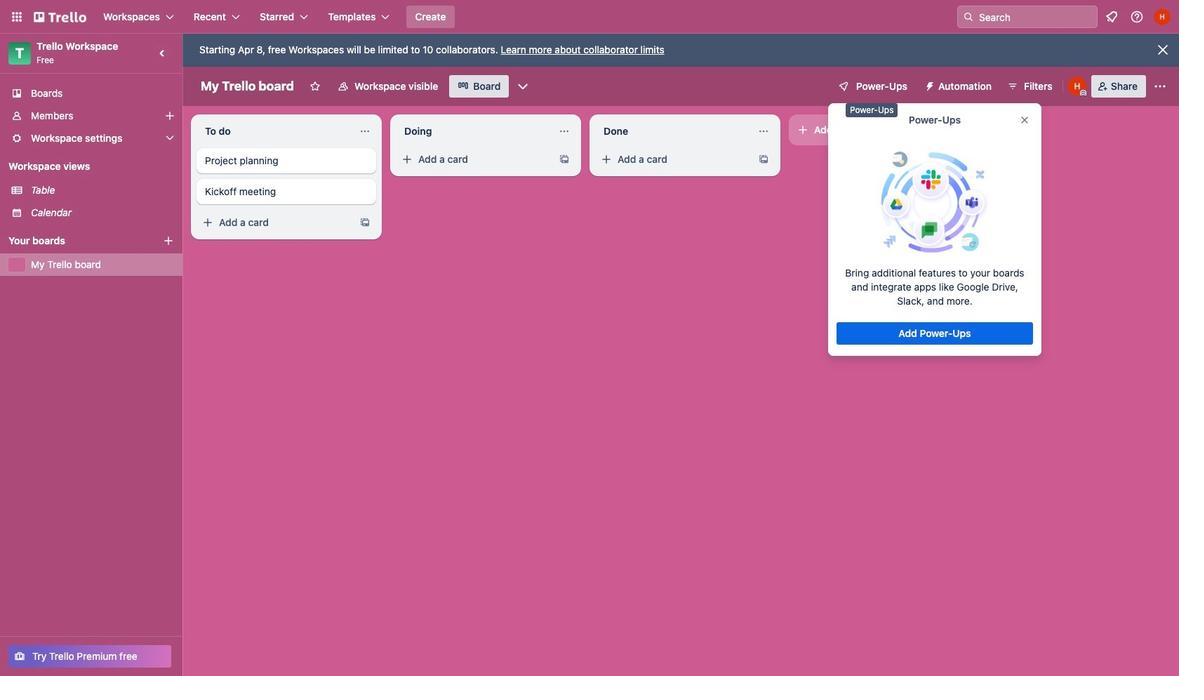 Task type: describe. For each thing, give the bounding box(es) containing it.
search image
[[963, 11, 975, 22]]

Search field
[[975, 7, 1098, 27]]

Board name text field
[[194, 75, 301, 98]]

no enabled plugins icon image
[[878, 151, 993, 254]]

howard (howard38800628) image
[[1068, 77, 1088, 96]]

1 horizontal spatial create from template… image
[[559, 154, 570, 165]]

show menu image
[[1154, 79, 1168, 93]]

back to home image
[[34, 6, 86, 28]]

create from template… image
[[758, 154, 770, 165]]

star or unstar board image
[[310, 81, 321, 92]]

1 vertical spatial create from template… image
[[360, 217, 371, 228]]

howard (howard38800628) image
[[1154, 8, 1171, 25]]



Task type: vqa. For each thing, say whether or not it's contained in the screenshot.
right Create from template… image
yes



Task type: locate. For each thing, give the bounding box(es) containing it.
primary element
[[0, 0, 1180, 34]]

open information menu image
[[1131, 10, 1145, 24]]

0 horizontal spatial create from template… image
[[360, 217, 371, 228]]

close popover image
[[1020, 114, 1031, 126]]

this member is an admin of this board. image
[[1081, 90, 1087, 96]]

None text field
[[396, 120, 553, 143], [595, 120, 753, 143], [396, 120, 553, 143], [595, 120, 753, 143]]

0 vertical spatial create from template… image
[[559, 154, 570, 165]]

None text field
[[197, 120, 354, 143]]

sm image
[[919, 75, 939, 95]]

workspace navigation collapse icon image
[[153, 44, 173, 63]]

create from template… image
[[559, 154, 570, 165], [360, 217, 371, 228]]

add board image
[[163, 235, 174, 246]]

tooltip
[[846, 103, 898, 117]]

0 notifications image
[[1104, 8, 1121, 25]]

customize views image
[[516, 79, 530, 93]]

your boards with 1 items element
[[8, 232, 142, 249]]



